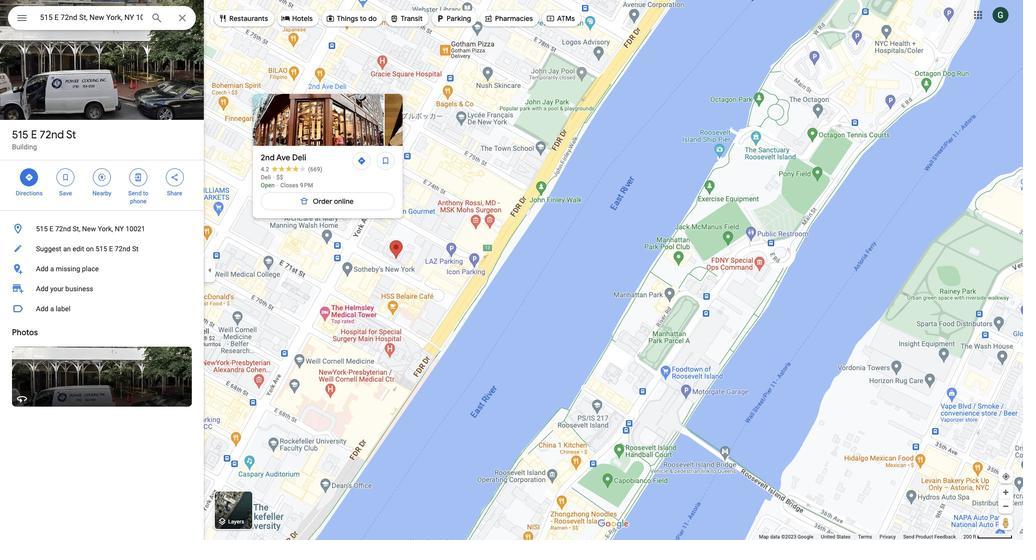 Task type: vqa. For each thing, say whether or not it's contained in the screenshot.


Task type: locate. For each thing, give the bounding box(es) containing it.
deli left ·
[[261, 174, 271, 181]]

0 horizontal spatial 515
[[12, 128, 28, 142]]

0 vertical spatial to
[[360, 14, 367, 23]]

st inside 515 e 72nd st building
[[66, 128, 76, 142]]

deli
[[292, 153, 306, 163], [261, 174, 271, 181]]

send inside "button"
[[904, 534, 915, 540]]

send to phone
[[128, 190, 148, 205]]

restaurants
[[229, 14, 268, 23]]

1 vertical spatial a
[[50, 305, 54, 313]]

515 right on
[[96, 245, 107, 253]]

1 vertical spatial st
[[132, 245, 139, 253]]

515 up suggest
[[36, 225, 48, 233]]

·
[[273, 174, 275, 181]]

layers
[[228, 519, 244, 525]]

0 vertical spatial add
[[36, 265, 48, 273]]

e up the building
[[31, 128, 37, 142]]

515
[[12, 128, 28, 142], [36, 225, 48, 233], [96, 245, 107, 253]]

72nd
[[40, 128, 64, 142], [55, 225, 71, 233], [115, 245, 130, 253]]

1 vertical spatial e
[[50, 225, 53, 233]]


[[16, 11, 28, 25]]

72nd inside 515 e 72nd st building
[[40, 128, 64, 142]]

st
[[66, 128, 76, 142], [132, 245, 139, 253]]

9 pm
[[300, 182, 313, 189]]

1 vertical spatial 72nd
[[55, 225, 71, 233]]

terms
[[859, 534, 873, 540]]

hotels
[[292, 14, 313, 23]]

feedback
[[935, 534, 956, 540]]

2 add from the top
[[36, 285, 48, 293]]

deli · $$ open ⋅ closes 9 pm
[[261, 174, 313, 189]]

515 inside 515 e 72nd st building
[[12, 128, 28, 142]]

a left label
[[50, 305, 54, 313]]

your
[[50, 285, 64, 293]]

 restaurants
[[218, 13, 268, 24]]

map
[[759, 534, 769, 540]]

0 vertical spatial st
[[66, 128, 76, 142]]

order online link
[[261, 189, 395, 213]]

a
[[50, 265, 54, 273], [50, 305, 54, 313]]

add a missing place
[[36, 265, 99, 273]]

515 e 72nd st, new york, ny 10021
[[36, 225, 145, 233]]

1 horizontal spatial st
[[132, 245, 139, 253]]

3 add from the top
[[36, 305, 48, 313]]

0 vertical spatial send
[[128, 190, 142, 197]]

add left label
[[36, 305, 48, 313]]

e for st,
[[50, 225, 53, 233]]

send product feedback button
[[904, 534, 956, 540]]

0 vertical spatial deli
[[292, 153, 306, 163]]

(669)
[[308, 166, 322, 173]]

on
[[86, 245, 94, 253]]

send for send product feedback
[[904, 534, 915, 540]]

ny
[[115, 225, 124, 233]]

0 horizontal spatial to
[[143, 190, 148, 197]]

1 add from the top
[[36, 265, 48, 273]]

footer containing map data ©2023 google
[[759, 534, 964, 540]]

footer
[[759, 534, 964, 540]]

show your location image
[[1002, 472, 1011, 481]]

send left product
[[904, 534, 915, 540]]

a inside the add a missing place button
[[50, 265, 54, 273]]

1 a from the top
[[50, 265, 54, 273]]

pharmacies
[[495, 14, 533, 23]]

72nd down ny
[[115, 245, 130, 253]]

online
[[334, 197, 354, 206]]

e inside 515 e 72nd st building
[[31, 128, 37, 142]]

to left do
[[360, 14, 367, 23]]

share
[[167, 190, 182, 197]]

⋅
[[276, 182, 279, 189]]

directions
[[16, 190, 43, 197]]

4.2
[[261, 166, 269, 173]]

transit
[[401, 14, 423, 23]]

deli up 4.2 stars 669 reviews image
[[292, 153, 306, 163]]

show street view coverage image
[[999, 515, 1014, 530]]

None field
[[40, 11, 143, 23]]

515 e 72nd st, new york, ny 10021 button
[[0, 219, 204, 239]]

1 vertical spatial deli
[[261, 174, 271, 181]]

map data ©2023 google
[[759, 534, 814, 540]]

2nd
[[261, 153, 275, 163]]

 atms
[[546, 13, 575, 24]]

a inside add a label button
[[50, 305, 54, 313]]

0 vertical spatial a
[[50, 265, 54, 273]]

0 horizontal spatial photo image
[[253, 94, 384, 146]]

e down york, at left top
[[109, 245, 113, 253]]

to inside  things to do
[[360, 14, 367, 23]]

2 vertical spatial 515
[[96, 245, 107, 253]]

1 horizontal spatial 515
[[36, 225, 48, 233]]

1 horizontal spatial photo image
[[385, 94, 516, 146]]

 things to do
[[326, 13, 377, 24]]

st,
[[73, 225, 80, 233]]

deli inside "element"
[[292, 153, 306, 163]]

1 vertical spatial 515
[[36, 225, 48, 233]]

zoom out image
[[1003, 503, 1010, 510]]

72nd up 
[[40, 128, 64, 142]]

 search field
[[8, 6, 196, 32]]


[[281, 13, 290, 24]]

add left your
[[36, 285, 48, 293]]

e up suggest
[[50, 225, 53, 233]]

e
[[31, 128, 37, 142], [50, 225, 53, 233], [109, 245, 113, 253]]

0 vertical spatial 72nd
[[40, 128, 64, 142]]

footer inside "google maps" element
[[759, 534, 964, 540]]

add a missing place button
[[0, 259, 204, 279]]

send up phone at top
[[128, 190, 142, 197]]

none field inside 515 e 72nd st, new york, ny 10021 field
[[40, 11, 143, 23]]

atms
[[557, 14, 575, 23]]

photo image
[[253, 94, 384, 146], [385, 94, 516, 146]]

1 vertical spatial send
[[904, 534, 915, 540]]

0 horizontal spatial e
[[31, 128, 37, 142]]

0 vertical spatial e
[[31, 128, 37, 142]]

1 horizontal spatial deli
[[292, 153, 306, 163]]

add inside the add a missing place button
[[36, 265, 48, 273]]

st up 
[[66, 128, 76, 142]]

1 vertical spatial to
[[143, 190, 148, 197]]

a left missing
[[50, 265, 54, 273]]

e for st
[[31, 128, 37, 142]]


[[484, 13, 493, 24]]

add down suggest
[[36, 265, 48, 273]]

2 vertical spatial add
[[36, 305, 48, 313]]


[[218, 13, 227, 24]]

nearby
[[92, 190, 111, 197]]

united states button
[[821, 534, 851, 540]]

1 horizontal spatial send
[[904, 534, 915, 540]]

google maps element
[[0, 0, 1024, 540]]

72nd for st,
[[55, 225, 71, 233]]

2 vertical spatial 72nd
[[115, 245, 130, 253]]

0 horizontal spatial deli
[[261, 174, 271, 181]]

ft
[[974, 534, 977, 540]]

send for send to phone
[[128, 190, 142, 197]]

515 up the building
[[12, 128, 28, 142]]

0 vertical spatial 515
[[12, 128, 28, 142]]

1 horizontal spatial to
[[360, 14, 367, 23]]

2 a from the top
[[50, 305, 54, 313]]

add inside add your business link
[[36, 285, 48, 293]]

st down the 10021
[[132, 245, 139, 253]]

to up phone at top
[[143, 190, 148, 197]]

send
[[128, 190, 142, 197], [904, 534, 915, 540]]

0 horizontal spatial st
[[66, 128, 76, 142]]

1 vertical spatial add
[[36, 285, 48, 293]]

1 horizontal spatial e
[[50, 225, 53, 233]]

72nd left st,
[[55, 225, 71, 233]]

2 photo image from the left
[[385, 94, 516, 146]]

add inside add a label button
[[36, 305, 48, 313]]

send inside send to phone
[[128, 190, 142, 197]]

©2023
[[782, 534, 797, 540]]

add for add a label
[[36, 305, 48, 313]]

order online
[[313, 197, 354, 206]]

united states
[[821, 534, 851, 540]]

to
[[360, 14, 367, 23], [143, 190, 148, 197]]

add for add a missing place
[[36, 265, 48, 273]]

2 horizontal spatial e
[[109, 245, 113, 253]]

0 horizontal spatial send
[[128, 190, 142, 197]]

add a label button
[[0, 299, 204, 319]]



Task type: describe. For each thing, give the bounding box(es) containing it.
privacy button
[[880, 534, 896, 540]]

place
[[82, 265, 99, 273]]

suggest an edit on 515 e 72nd st button
[[0, 239, 204, 259]]

suggest an edit on 515 e 72nd st
[[36, 245, 139, 253]]


[[326, 13, 335, 24]]

72nd for st
[[40, 128, 64, 142]]

label
[[56, 305, 71, 313]]

add your business link
[[0, 279, 204, 299]]

ave
[[276, 153, 290, 163]]

google
[[798, 534, 814, 540]]

terms button
[[859, 534, 873, 540]]

10021
[[126, 225, 145, 233]]

$$ element
[[277, 174, 283, 181]]

515 for st
[[12, 128, 28, 142]]

order online image
[[300, 197, 309, 206]]

order
[[313, 197, 332, 206]]


[[97, 172, 106, 183]]

new
[[82, 225, 96, 233]]

save image
[[381, 156, 390, 165]]

a for missing
[[50, 265, 54, 273]]


[[390, 13, 399, 24]]

add your business
[[36, 285, 93, 293]]

515 e 72nd st main content
[[0, 0, 204, 540]]

deli element
[[261, 174, 271, 181]]

add a label
[[36, 305, 71, 313]]

open
[[261, 182, 275, 189]]

515 E 72nd St, New York, NY 10021 field
[[8, 6, 196, 30]]

2nd ave deli element
[[261, 152, 306, 164]]

privacy
[[880, 534, 896, 540]]

to inside send to phone
[[143, 190, 148, 197]]

product
[[916, 534, 934, 540]]

parking
[[447, 14, 471, 23]]

1 photo image from the left
[[253, 94, 384, 146]]


[[436, 13, 445, 24]]

things
[[337, 14, 358, 23]]

st inside suggest an edit on 515 e 72nd st button
[[132, 245, 139, 253]]

 pharmacies
[[484, 13, 533, 24]]

suggest
[[36, 245, 61, 253]]


[[170, 172, 179, 183]]

missing
[[56, 265, 80, 273]]

send product feedback
[[904, 534, 956, 540]]

200 ft button
[[964, 534, 1013, 540]]


[[134, 172, 143, 183]]


[[25, 172, 34, 183]]

photos
[[12, 328, 38, 338]]

data
[[771, 534, 780, 540]]


[[546, 13, 555, 24]]

deli inside deli · $$ open ⋅ closes 9 pm
[[261, 174, 271, 181]]

phone
[[130, 198, 147, 205]]

collapse side panel image
[[204, 265, 215, 276]]

2nd ave deli tooltip
[[253, 94, 1024, 218]]

zoom in image
[[1003, 489, 1010, 496]]

google account: greg robinson  
(robinsongreg175@gmail.com) image
[[993, 7, 1009, 23]]

200
[[964, 534, 972, 540]]

515 for st,
[[36, 225, 48, 233]]

2 horizontal spatial 515
[[96, 245, 107, 253]]

york,
[[98, 225, 113, 233]]

200 ft
[[964, 534, 977, 540]]

building
[[12, 143, 37, 151]]

515 e 72nd st building
[[12, 128, 76, 151]]

2 vertical spatial e
[[109, 245, 113, 253]]

save
[[59, 190, 72, 197]]

do
[[368, 14, 377, 23]]


[[61, 172, 70, 183]]

$$
[[277, 174, 283, 181]]

4.2 stars 669 reviews image
[[261, 165, 322, 173]]

2nd ave deli
[[261, 153, 306, 163]]

an
[[63, 245, 71, 253]]

business
[[65, 285, 93, 293]]

 button
[[8, 6, 36, 32]]

 transit
[[390, 13, 423, 24]]

directions image
[[357, 156, 366, 165]]

 parking
[[436, 13, 471, 24]]

states
[[837, 534, 851, 540]]

 hotels
[[281, 13, 313, 24]]

a for label
[[50, 305, 54, 313]]

edit
[[73, 245, 84, 253]]

closes
[[280, 182, 299, 189]]

add for add your business
[[36, 285, 48, 293]]

united
[[821, 534, 836, 540]]

actions for 515 e 72nd st region
[[0, 160, 204, 210]]



